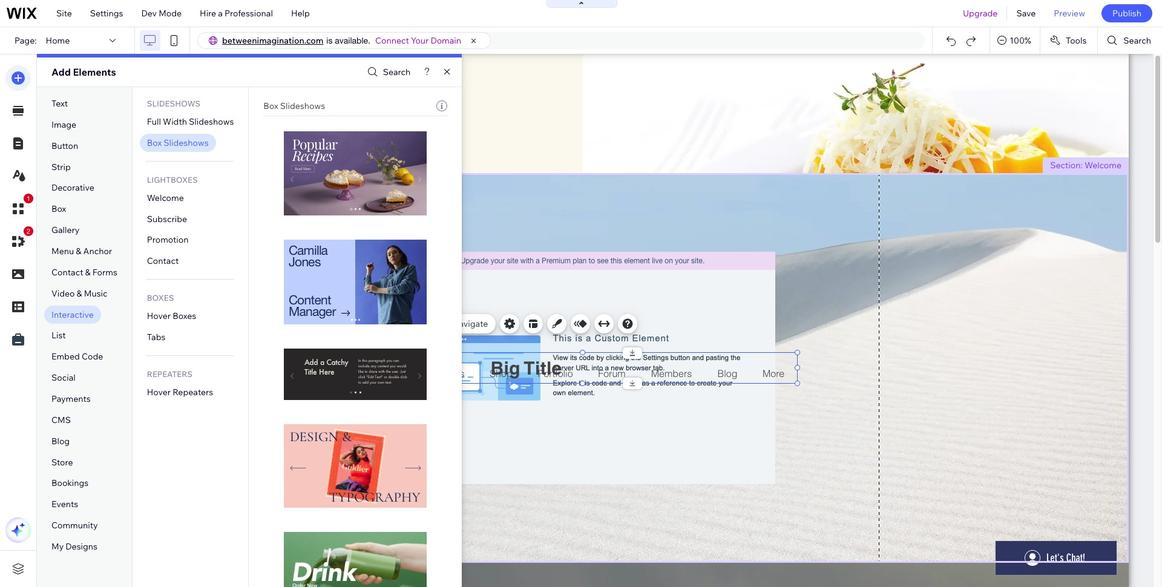 Task type: describe. For each thing, give the bounding box(es) containing it.
video
[[51, 288, 75, 299]]

blog
[[51, 436, 70, 447]]

lightboxes
[[147, 175, 198, 184]]

1 vertical spatial boxes
[[173, 311, 196, 322]]

forms
[[93, 267, 117, 278]]

0 vertical spatial repeaters
[[147, 369, 192, 379]]

video & music
[[51, 288, 107, 299]]

my designs
[[51, 541, 97, 552]]

available.
[[335, 36, 370, 45]]

designs
[[66, 541, 97, 552]]

menu for horizontal menu
[[408, 343, 427, 352]]

events
[[51, 499, 78, 510]]

save
[[1017, 8, 1036, 19]]

image
[[51, 119, 76, 130]]

1 button
[[5, 194, 33, 222]]

subscribe
[[147, 213, 187, 224]]

section: welcome
[[1051, 160, 1122, 171]]

preview button
[[1045, 0, 1095, 27]]

betweenimagination.com
[[222, 35, 324, 46]]

contact for contact & forms
[[51, 267, 83, 278]]

0 vertical spatial welcome
[[1085, 160, 1122, 171]]

full width slideshows
[[147, 116, 234, 127]]

menu & anchor
[[51, 246, 112, 257]]

1 vertical spatial search button
[[364, 63, 411, 81]]

menu for manage menu
[[410, 318, 433, 329]]

payments
[[51, 394, 91, 404]]

0 vertical spatial boxes
[[147, 293, 174, 303]]

hire
[[200, 8, 216, 19]]

contact for contact
[[147, 256, 179, 267]]

anchor
[[83, 246, 112, 257]]

& for video
[[77, 288, 82, 299]]

hover repeaters
[[147, 387, 213, 398]]

0 vertical spatial search
[[1124, 35, 1152, 46]]

section:
[[1051, 160, 1083, 171]]

0 horizontal spatial box
[[51, 204, 66, 215]]

embed
[[51, 351, 80, 362]]

help
[[291, 8, 310, 19]]

add
[[51, 66, 71, 78]]

full
[[147, 116, 161, 127]]

code
[[82, 351, 103, 362]]

text
[[51, 98, 68, 109]]

1 horizontal spatial search button
[[1098, 27, 1162, 54]]

1 vertical spatial box slideshows
[[147, 137, 209, 148]]

bookings
[[51, 478, 89, 489]]

publish button
[[1102, 4, 1153, 22]]

100% button
[[991, 27, 1040, 54]]

hover boxes
[[147, 311, 196, 322]]

horizontal
[[371, 343, 406, 352]]

preview
[[1054, 8, 1086, 19]]

interactive
[[51, 309, 94, 320]]

my
[[51, 541, 64, 552]]

100%
[[1010, 35, 1032, 46]]

0 horizontal spatial welcome
[[147, 192, 184, 203]]

hover for hover repeaters
[[147, 387, 171, 398]]

hover for hover boxes
[[147, 311, 171, 322]]

dev
[[141, 8, 157, 19]]

home
[[46, 35, 70, 46]]

& for contact
[[85, 267, 91, 278]]



Task type: locate. For each thing, give the bounding box(es) containing it.
hover
[[147, 311, 171, 322], [147, 387, 171, 398]]

1 vertical spatial hover
[[147, 387, 171, 398]]

hover down tabs
[[147, 387, 171, 398]]

0 horizontal spatial search button
[[364, 63, 411, 81]]

1 vertical spatial menu
[[410, 318, 433, 329]]

& left anchor
[[76, 246, 81, 257]]

0 vertical spatial search button
[[1098, 27, 1162, 54]]

is available. connect your domain
[[327, 35, 461, 46]]

0 vertical spatial hover
[[147, 311, 171, 322]]

tabs
[[147, 332, 165, 343]]

dev mode
[[141, 8, 182, 19]]

0 horizontal spatial search
[[383, 67, 411, 77]]

2 vertical spatial menu
[[408, 343, 427, 352]]

navigate
[[453, 318, 488, 329]]

welcome down lightboxes
[[147, 192, 184, 203]]

width
[[163, 116, 187, 127]]

music
[[84, 288, 107, 299]]

box
[[264, 101, 278, 111], [147, 137, 162, 148], [51, 204, 66, 215]]

list
[[51, 330, 66, 341]]

cms
[[51, 415, 71, 426]]

1 horizontal spatial contact
[[147, 256, 179, 267]]

store
[[51, 457, 73, 468]]

tools
[[1066, 35, 1087, 46]]

1 horizontal spatial box slideshows
[[264, 101, 325, 111]]

contact up video
[[51, 267, 83, 278]]

contact
[[147, 256, 179, 267], [51, 267, 83, 278]]

menu down gallery
[[51, 246, 74, 257]]

0 vertical spatial menu
[[51, 246, 74, 257]]

repeaters
[[147, 369, 192, 379], [173, 387, 213, 398]]

box slideshows
[[264, 101, 325, 111], [147, 137, 209, 148]]

menu right manage
[[410, 318, 433, 329]]

publish
[[1113, 8, 1142, 19]]

2 button
[[5, 226, 33, 254]]

search button down connect
[[364, 63, 411, 81]]

embed code
[[51, 351, 103, 362]]

domain
[[431, 35, 461, 46]]

site
[[56, 8, 72, 19]]

button
[[51, 140, 78, 151]]

welcome
[[1085, 160, 1122, 171], [147, 192, 184, 203]]

1 horizontal spatial box
[[147, 137, 162, 148]]

horizontal menu
[[371, 343, 427, 352]]

& for menu
[[76, 246, 81, 257]]

2 vertical spatial box
[[51, 204, 66, 215]]

upgrade
[[963, 8, 998, 19]]

community
[[51, 520, 98, 531]]

0 vertical spatial &
[[76, 246, 81, 257]]

strip
[[51, 161, 71, 172]]

0 horizontal spatial box slideshows
[[147, 137, 209, 148]]

is
[[327, 36, 333, 45]]

2 horizontal spatial box
[[264, 101, 278, 111]]

a
[[218, 8, 223, 19]]

add elements
[[51, 66, 116, 78]]

contact down promotion
[[147, 256, 179, 267]]

save button
[[1008, 0, 1045, 27]]

manage
[[376, 318, 408, 329]]

0 vertical spatial box slideshows
[[264, 101, 325, 111]]

gallery
[[51, 225, 80, 236]]

1 vertical spatial welcome
[[147, 192, 184, 203]]

1 vertical spatial search
[[383, 67, 411, 77]]

search down the publish button
[[1124, 35, 1152, 46]]

mode
[[159, 8, 182, 19]]

settings
[[90, 8, 123, 19]]

elements
[[73, 66, 116, 78]]

& right video
[[77, 288, 82, 299]]

search
[[1124, 35, 1152, 46], [383, 67, 411, 77]]

search button down the publish button
[[1098, 27, 1162, 54]]

2 hover from the top
[[147, 387, 171, 398]]

connect
[[375, 35, 409, 46]]

0 vertical spatial box
[[264, 101, 278, 111]]

2
[[27, 228, 30, 235]]

contact & forms
[[51, 267, 117, 278]]

1
[[27, 195, 30, 202]]

your
[[411, 35, 429, 46]]

hover up tabs
[[147, 311, 171, 322]]

slideshows
[[147, 99, 200, 108], [280, 101, 325, 111], [189, 116, 234, 127], [164, 137, 209, 148]]

decorative
[[51, 183, 94, 193]]

professional
[[225, 8, 273, 19]]

1 vertical spatial repeaters
[[173, 387, 213, 398]]

menu
[[51, 246, 74, 257], [410, 318, 433, 329], [408, 343, 427, 352]]

hire a professional
[[200, 8, 273, 19]]

social
[[51, 372, 76, 383]]

search down is available. connect your domain
[[383, 67, 411, 77]]

2 vertical spatial &
[[77, 288, 82, 299]]

boxes
[[147, 293, 174, 303], [173, 311, 196, 322]]

promotion
[[147, 235, 189, 245]]

manage menu
[[376, 318, 433, 329]]

welcome right section:
[[1085, 160, 1122, 171]]

1 horizontal spatial search
[[1124, 35, 1152, 46]]

&
[[76, 246, 81, 257], [85, 267, 91, 278], [77, 288, 82, 299]]

1 vertical spatial box
[[147, 137, 162, 148]]

1 vertical spatial &
[[85, 267, 91, 278]]

& left "forms"
[[85, 267, 91, 278]]

1 horizontal spatial welcome
[[1085, 160, 1122, 171]]

tools button
[[1041, 27, 1098, 54]]

1 hover from the top
[[147, 311, 171, 322]]

search button
[[1098, 27, 1162, 54], [364, 63, 411, 81]]

0 horizontal spatial contact
[[51, 267, 83, 278]]

menu down manage menu
[[408, 343, 427, 352]]



Task type: vqa. For each thing, say whether or not it's contained in the screenshot.
Betweenimagination.Com
yes



